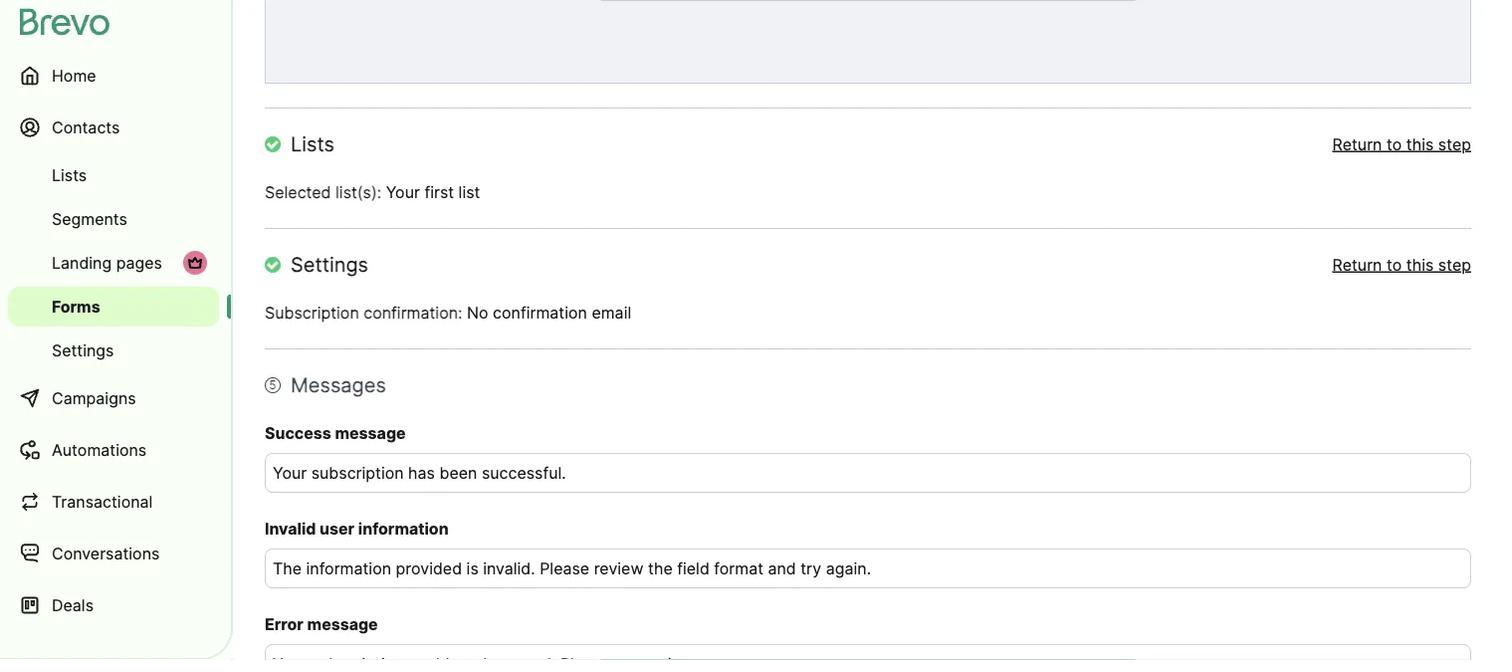 Task type: locate. For each thing, give the bounding box(es) containing it.
0 horizontal spatial settings
[[52, 341, 114, 360]]

0 vertical spatial to
[[1387, 134, 1402, 154]]

invalid user information
[[265, 519, 449, 538]]

0 horizontal spatial confirmation
[[364, 303, 458, 322]]

0 vertical spatial settings
[[291, 252, 369, 277]]

return
[[1333, 134, 1383, 154], [1333, 255, 1383, 274]]

landing pages link
[[8, 243, 219, 283]]

information
[[358, 519, 449, 538]]

step
[[1439, 134, 1472, 154], [1439, 255, 1472, 274]]

transactional link
[[8, 478, 219, 526]]

return for lists
[[1333, 134, 1383, 154]]

subscription confirmation : no confirmation email
[[265, 303, 632, 322]]

settings down forms
[[52, 341, 114, 360]]

0 vertical spatial this
[[1407, 134, 1434, 154]]

contacts link
[[8, 104, 219, 151]]

1 vertical spatial return to this step button
[[1333, 253, 1472, 277]]

settings
[[291, 252, 369, 277], [52, 341, 114, 360]]

1 horizontal spatial lists
[[291, 132, 335, 156]]

landing pages
[[52, 253, 162, 272]]

1 vertical spatial return
[[1333, 255, 1383, 274]]

return to this step button
[[1333, 132, 1472, 156], [1333, 253, 1472, 277]]

1 horizontal spatial confirmation
[[493, 303, 587, 322]]

list
[[459, 182, 480, 202]]

return to this step button for settings
[[1333, 253, 1472, 277]]

pages
[[116, 253, 162, 272]]

settings up subscription
[[291, 252, 369, 277]]

this
[[1407, 134, 1434, 154], [1407, 255, 1434, 274]]

first
[[425, 182, 454, 202]]

message for success message
[[335, 423, 406, 443]]

2 step from the top
[[1439, 255, 1472, 274]]

1 vertical spatial step
[[1439, 255, 1472, 274]]

1 confirmation from the left
[[364, 303, 458, 322]]

to
[[1387, 134, 1402, 154], [1387, 255, 1402, 274]]

0 vertical spatial step
[[1439, 134, 1472, 154]]

1 to from the top
[[1387, 134, 1402, 154]]

lists up segments
[[52, 165, 87, 185]]

None text field
[[265, 453, 1472, 493], [265, 549, 1472, 589], [265, 644, 1472, 660], [265, 453, 1472, 493], [265, 549, 1472, 589], [265, 644, 1472, 660]]

return to this step
[[1333, 134, 1472, 154], [1333, 255, 1472, 274]]

2 return from the top
[[1333, 255, 1383, 274]]

1 vertical spatial lists
[[52, 165, 87, 185]]

lists right return icon
[[291, 132, 335, 156]]

2 to from the top
[[1387, 255, 1402, 274]]

1 return from the top
[[1333, 134, 1383, 154]]

1 vertical spatial return to this step
[[1333, 255, 1472, 274]]

0 vertical spatial message
[[335, 423, 406, 443]]

1 step from the top
[[1439, 134, 1472, 154]]

2 return to this step from the top
[[1333, 255, 1472, 274]]

deals link
[[8, 582, 219, 629]]

1 vertical spatial to
[[1387, 255, 1402, 274]]

conversations
[[52, 544, 160, 563]]

lists
[[291, 132, 335, 156], [52, 165, 87, 185]]

no
[[467, 303, 489, 322]]

step for lists
[[1439, 134, 1472, 154]]

message right error
[[307, 614, 378, 634]]

error
[[265, 614, 304, 634]]

list(s):
[[336, 182, 382, 202]]

1 this from the top
[[1407, 134, 1434, 154]]

1 return to this step button from the top
[[1333, 132, 1472, 156]]

step for settings
[[1439, 255, 1472, 274]]

0 vertical spatial return to this step button
[[1333, 132, 1472, 156]]

forms
[[52, 297, 100, 316]]

1 vertical spatial this
[[1407, 255, 1434, 274]]

success message
[[265, 423, 406, 443]]

2 confirmation from the left
[[493, 303, 587, 322]]

message
[[335, 423, 406, 443], [307, 614, 378, 634]]

message down messages
[[335, 423, 406, 443]]

contacts
[[52, 118, 120, 137]]

2 this from the top
[[1407, 255, 1434, 274]]

0 horizontal spatial lists
[[52, 165, 87, 185]]

0 vertical spatial return to this step
[[1333, 134, 1472, 154]]

messages
[[291, 373, 386, 397]]

1 vertical spatial message
[[307, 614, 378, 634]]

0 vertical spatial lists
[[291, 132, 335, 156]]

confirmation right no
[[493, 303, 587, 322]]

success
[[265, 423, 331, 443]]

return image
[[265, 136, 281, 152]]

0 vertical spatial return
[[1333, 134, 1383, 154]]

confirmation
[[364, 303, 458, 322], [493, 303, 587, 322]]

error message
[[265, 614, 378, 634]]

2 return to this step button from the top
[[1333, 253, 1472, 277]]

this for lists
[[1407, 134, 1434, 154]]

automations
[[52, 440, 147, 460]]

confirmation left no
[[364, 303, 458, 322]]

home
[[52, 66, 96, 85]]

return image
[[265, 257, 281, 273]]

return to this step for settings
[[1333, 255, 1472, 274]]

1 return to this step from the top
[[1333, 134, 1472, 154]]



Task type: vqa. For each thing, say whether or not it's contained in the screenshot.
WhatsApp templates's templates
no



Task type: describe. For each thing, give the bounding box(es) containing it.
to for settings
[[1387, 255, 1402, 274]]

to for lists
[[1387, 134, 1402, 154]]

return to this step button for lists
[[1333, 132, 1472, 156]]

campaigns link
[[8, 374, 219, 422]]

return for settings
[[1333, 255, 1383, 274]]

deals
[[52, 596, 94, 615]]

email
[[592, 303, 632, 322]]

message for error message
[[307, 614, 378, 634]]

segments link
[[8, 199, 219, 239]]

5
[[269, 378, 277, 392]]

landing
[[52, 253, 112, 272]]

1 horizontal spatial settings
[[291, 252, 369, 277]]

automations link
[[8, 426, 219, 474]]

settings link
[[8, 331, 219, 370]]

subscription
[[265, 303, 359, 322]]

segments
[[52, 209, 127, 229]]

selected
[[265, 182, 331, 202]]

invalid
[[265, 519, 316, 538]]

return to this step for lists
[[1333, 134, 1472, 154]]

forms link
[[8, 287, 219, 327]]

home link
[[8, 52, 219, 100]]

this for settings
[[1407, 255, 1434, 274]]

left___rvooi image
[[187, 255, 203, 271]]

selected list(s): your first list
[[265, 182, 480, 202]]

conversations link
[[8, 530, 219, 578]]

transactional
[[52, 492, 153, 511]]

1 vertical spatial settings
[[52, 341, 114, 360]]

:
[[458, 303, 463, 322]]

campaigns
[[52, 388, 136, 408]]

user
[[320, 519, 355, 538]]

lists link
[[8, 155, 219, 195]]

your
[[386, 182, 420, 202]]



